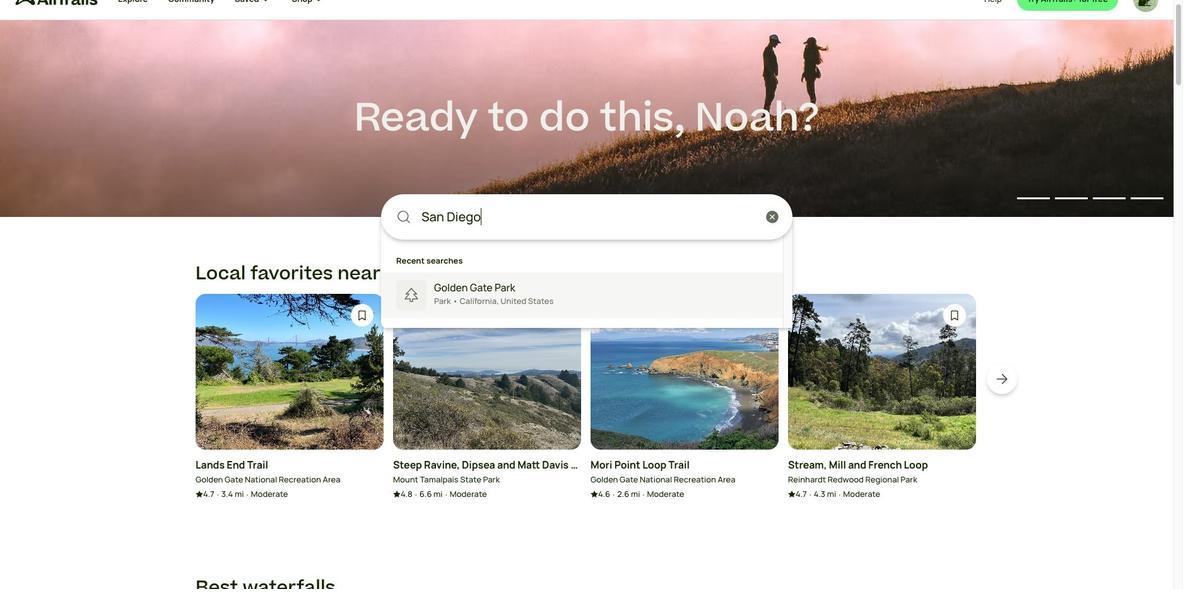 Task type: describe. For each thing, give the bounding box(es) containing it.
show slide 2 image
[[1055, 197, 1088, 199]]

show slide 3 image
[[1093, 197, 1126, 199]]

2 add to list image from the left
[[553, 309, 566, 322]]

1 add to list image from the left
[[356, 309, 368, 322]]

next image
[[994, 372, 1010, 387]]

Search by city, park, or trail name field
[[421, 208, 758, 227]]

3 add to list image from the left
[[751, 309, 763, 322]]



Task type: locate. For each thing, give the bounding box(es) containing it.
None search field
[[381, 194, 793, 328]]

add to list image
[[948, 309, 961, 322]]

1 horizontal spatial add to list image
[[553, 309, 566, 322]]

add to list image
[[356, 309, 368, 322], [553, 309, 566, 322], [751, 309, 763, 322]]

dialog
[[0, 0, 1183, 589]]

show slide 4 image
[[1131, 197, 1164, 199]]

0 horizontal spatial add to list image
[[356, 309, 368, 322]]

a deep blue rippling lake with large tan boulders is surrounded by a green pine forest and tall mountain peaks. image
[[0, 20, 1174, 217]]

2 horizontal spatial add to list image
[[751, 309, 763, 322]]

clear image
[[765, 209, 780, 225]]



Task type: vqa. For each thing, say whether or not it's contained in the screenshot.
A deep blue rippling lake with large tan boulders is surrounded by a green pine forest and tall mountain peaks. image
yes



